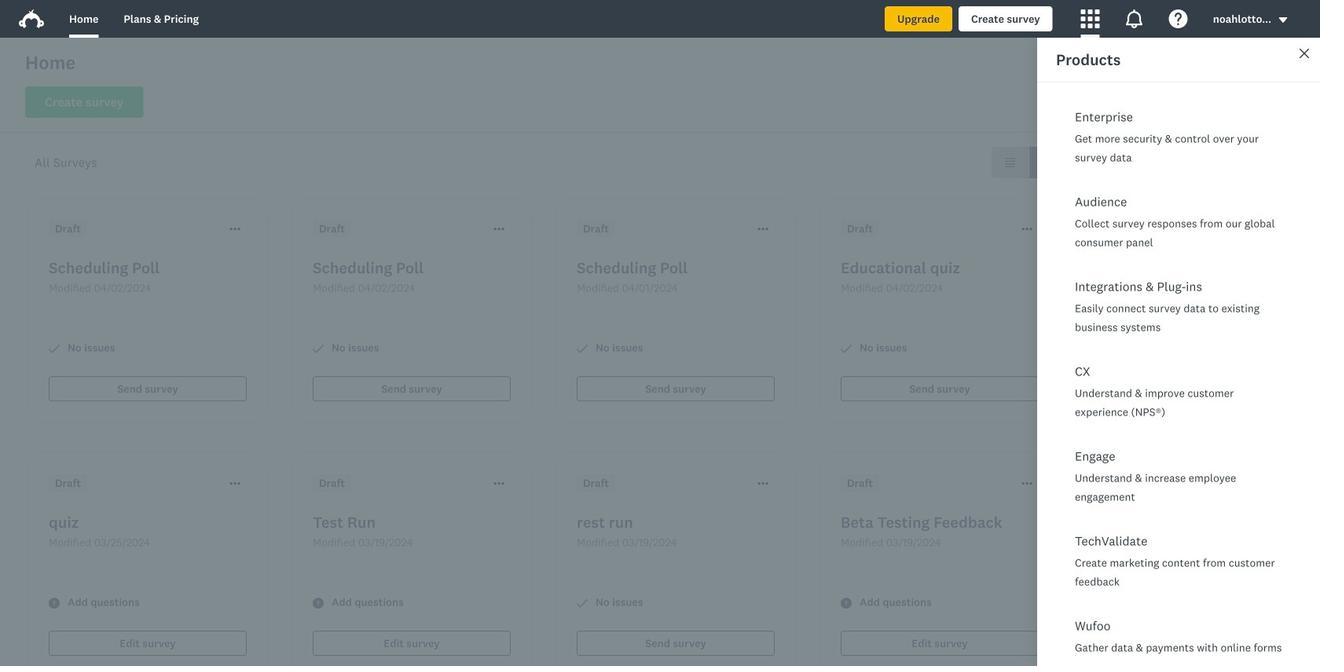 Task type: locate. For each thing, give the bounding box(es) containing it.
brand logo image
[[19, 6, 44, 31], [19, 9, 44, 28]]

0 horizontal spatial warning image
[[49, 598, 60, 609]]

1 horizontal spatial no issues image
[[841, 344, 852, 355]]

dialog
[[1038, 38, 1321, 667]]

no issues image
[[49, 344, 60, 355], [841, 344, 852, 355]]

0 horizontal spatial no issues image
[[49, 344, 60, 355]]

no issues image
[[313, 344, 324, 355], [577, 344, 588, 355], [577, 598, 588, 609]]

1 brand logo image from the top
[[19, 6, 44, 31]]

warning image
[[313, 598, 324, 609]]

1 warning image from the left
[[49, 598, 60, 609]]

response based pricing icon image
[[1107, 450, 1157, 500]]

dropdown arrow icon image
[[1278, 15, 1289, 26], [1280, 17, 1288, 23]]

1 horizontal spatial warning image
[[841, 598, 852, 609]]

search image
[[1086, 97, 1098, 109]]

warning image
[[49, 598, 60, 609], [841, 598, 852, 609]]

2 no issues image from the left
[[841, 344, 852, 355]]

2 warning image from the left
[[841, 598, 852, 609]]

group
[[992, 147, 1066, 178]]

products icon image
[[1081, 9, 1100, 28], [1081, 9, 1100, 28]]

notification center icon image
[[1126, 9, 1144, 28]]

close image
[[1299, 47, 1311, 60], [1300, 49, 1310, 58]]



Task type: describe. For each thing, give the bounding box(es) containing it.
1 no issues image from the left
[[49, 344, 60, 355]]

search image
[[1086, 97, 1098, 109]]

Search text field
[[1098, 87, 1255, 119]]

help icon image
[[1170, 9, 1188, 28]]

2 brand logo image from the top
[[19, 9, 44, 28]]



Task type: vqa. For each thing, say whether or not it's contained in the screenshot.
1st Products Icon from left
no



